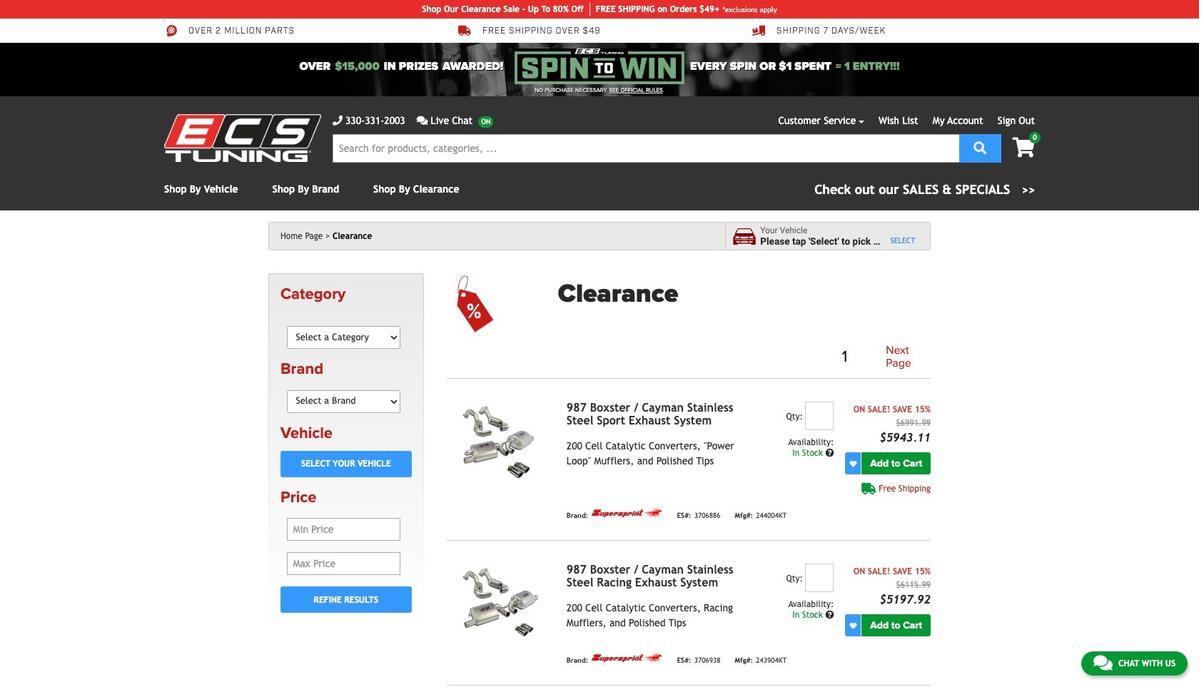 Task type: vqa. For each thing, say whether or not it's contained in the screenshot.
Youtube logo
no



Task type: locate. For each thing, give the bounding box(es) containing it.
ecs tuning 'spin to win' contest logo image
[[515, 49, 685, 84]]

add to wish list image
[[850, 622, 857, 629]]

1 vertical spatial question circle image
[[826, 611, 834, 620]]

0 vertical spatial supersprint - corporate logo image
[[591, 509, 663, 518]]

1 vertical spatial supersprint - corporate logo image
[[591, 654, 663, 663]]

paginated product list navigation navigation
[[558, 342, 931, 373]]

search image
[[974, 141, 987, 154]]

add to wish list image
[[850, 460, 857, 467]]

supersprint - corporate logo image for es#3706886 - 244004kt - 987 boxster / cayman stainless steel sport exhaust system - 200 cell catalytic converters, "power loop" mufflers, and polished tips - supersprint - porsche "image"
[[591, 509, 663, 518]]

1 question circle image from the top
[[826, 449, 834, 458]]

0 vertical spatial question circle image
[[826, 449, 834, 458]]

1 supersprint - corporate logo image from the top
[[591, 509, 663, 518]]

None number field
[[806, 402, 834, 431], [806, 564, 834, 593], [806, 402, 834, 431], [806, 564, 834, 593]]

es#3706886 - 244004kt - 987 boxster / cayman stainless steel sport exhaust system - 200 cell catalytic converters, "power loop" mufflers, and polished tips - supersprint - porsche image
[[447, 402, 555, 483]]

comments image
[[417, 116, 428, 126], [1094, 655, 1113, 672]]

2 question circle image from the top
[[826, 611, 834, 620]]

1 vertical spatial comments image
[[1094, 655, 1113, 672]]

0 vertical spatial comments image
[[417, 116, 428, 126]]

0 horizontal spatial comments image
[[417, 116, 428, 126]]

supersprint - corporate logo image
[[591, 509, 663, 518], [591, 654, 663, 663]]

2 supersprint - corporate logo image from the top
[[591, 654, 663, 663]]

1 horizontal spatial comments image
[[1094, 655, 1113, 672]]

question circle image
[[826, 449, 834, 458], [826, 611, 834, 620]]

Search text field
[[333, 134, 960, 163]]

es#3706938 - 243904kt - 987 boxster / cayman stainless steel racing exhaust system - 200 cell catalytic converters, racing mufflers, and polished tips - supersprint - porsche image
[[447, 564, 555, 645]]



Task type: describe. For each thing, give the bounding box(es) containing it.
shopping cart image
[[1013, 138, 1035, 158]]

question circle image for add to wish list image
[[826, 449, 834, 458]]

supersprint - corporate logo image for es#3706938 - 243904kt - 987 boxster / cayman stainless steel racing exhaust system - 200 cell catalytic converters, racing mufflers, and polished tips - supersprint - porsche image
[[591, 654, 663, 663]]

ecs tuning image
[[164, 114, 321, 162]]

Min Price number field
[[287, 518, 401, 541]]

Max Price number field
[[287, 553, 401, 576]]

question circle image for add to wish list icon
[[826, 611, 834, 620]]

phone image
[[333, 116, 343, 126]]



